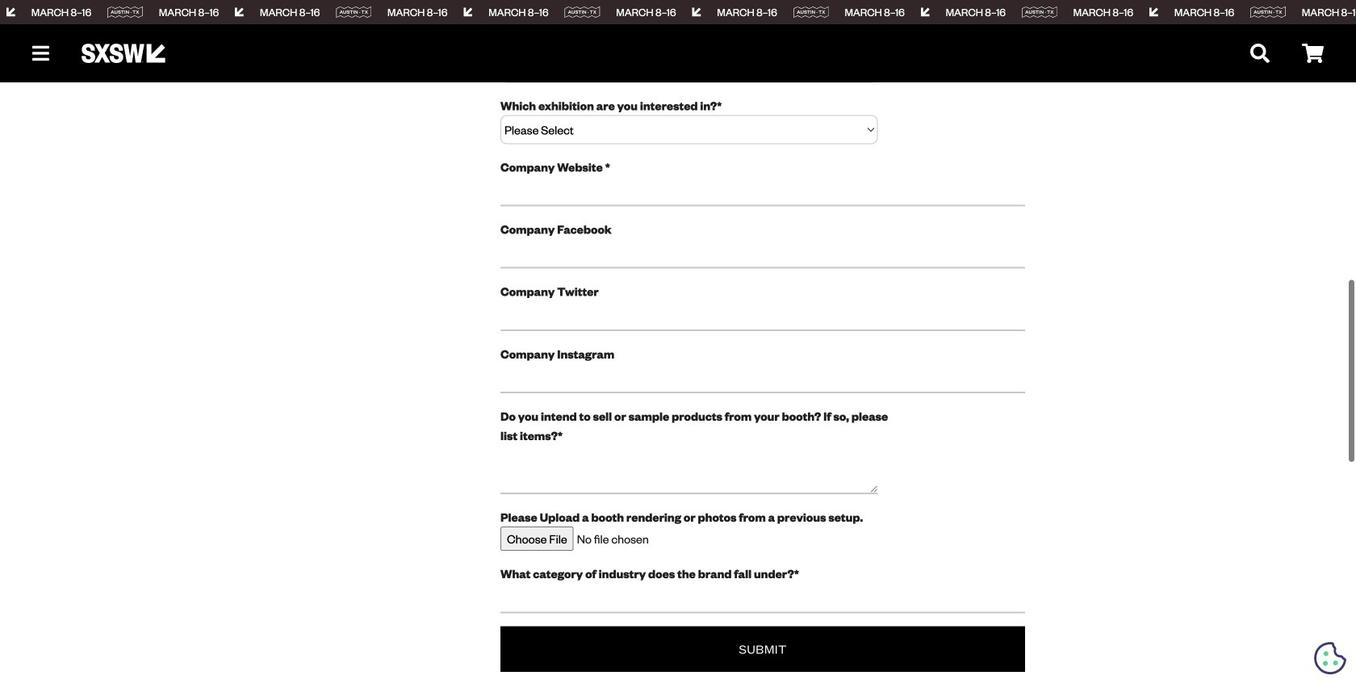 Task type: vqa. For each thing, say whether or not it's contained in the screenshot.
email field
no



Task type: locate. For each thing, give the bounding box(es) containing it.
cookie preferences image
[[1315, 642, 1347, 674]]

dialog
[[0, 0, 1357, 684]]

None text field
[[501, 176, 1026, 206], [501, 239, 1026, 269], [501, 301, 1026, 331], [501, 363, 1026, 393], [501, 445, 878, 494], [501, 583, 1026, 613], [501, 176, 1026, 206], [501, 239, 1026, 269], [501, 301, 1026, 331], [501, 363, 1026, 393], [501, 445, 878, 494], [501, 583, 1026, 613]]

None text field
[[501, 0, 878, 21]]

None submit
[[501, 626, 1026, 672]]

None file field
[[501, 527, 1026, 551]]



Task type: describe. For each thing, give the bounding box(es) containing it.
toggle site navigation image
[[32, 44, 49, 63]]

sxsw image
[[82, 44, 165, 63]]

toggle site search image
[[1251, 44, 1271, 63]]



